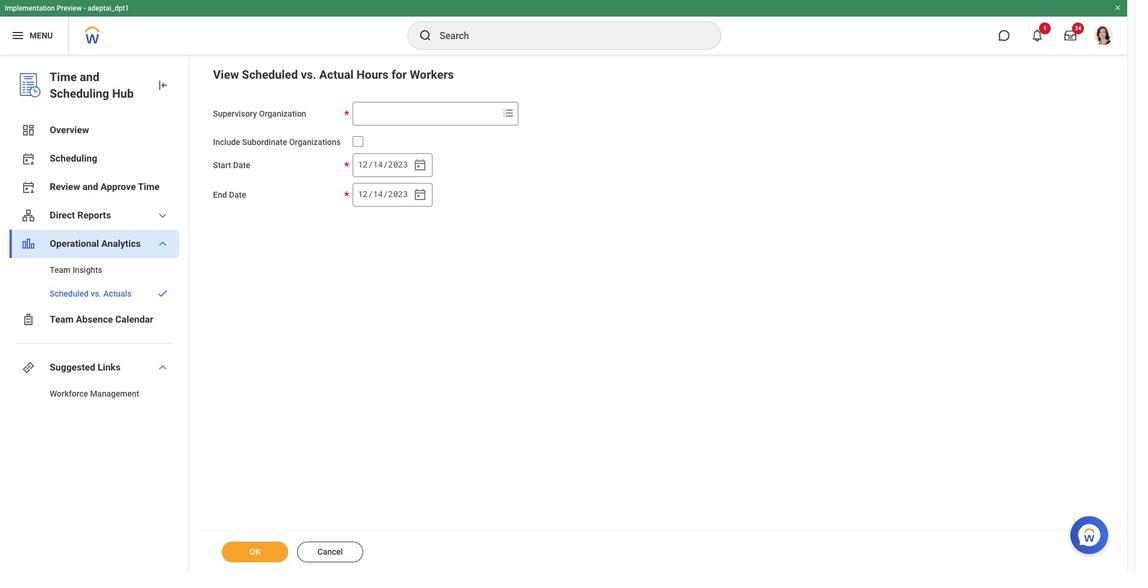 Task type: vqa. For each thing, say whether or not it's contained in the screenshot.
the top Learning
no



Task type: describe. For each thing, give the bounding box(es) containing it.
start date
[[213, 160, 250, 170]]

prompts image
[[501, 106, 516, 120]]

cancel
[[318, 547, 343, 556]]

workforce
[[50, 389, 88, 398]]

justify image
[[11, 28, 25, 43]]

operational analytics element
[[9, 258, 179, 305]]

close environment banner image
[[1115, 4, 1122, 11]]

cancel button
[[297, 542, 363, 562]]

inbox large image
[[1065, 30, 1077, 41]]

for
[[392, 67, 407, 82]]

time and scheduling hub
[[50, 70, 134, 101]]

workforce management
[[50, 389, 139, 398]]

overview link
[[9, 116, 179, 144]]

34 button
[[1058, 22, 1084, 49]]

start
[[213, 160, 231, 170]]

actual
[[319, 67, 354, 82]]

chevron down small image for analytics
[[156, 237, 170, 251]]

calendar image
[[413, 158, 427, 172]]

chevron down small image for links
[[156, 361, 170, 375]]

transformation import image
[[156, 78, 170, 92]]

menu button
[[0, 17, 68, 54]]

0 vertical spatial vs.
[[301, 67, 316, 82]]

supervisory
[[213, 109, 257, 118]]

organizations
[[289, 137, 341, 147]]

1
[[1044, 25, 1047, 31]]

team insights link
[[9, 258, 179, 282]]

approve
[[101, 181, 136, 192]]

preview
[[57, 4, 82, 12]]

actuals
[[103, 289, 132, 298]]

end
[[213, 190, 227, 199]]

navigation pane region
[[0, 54, 189, 573]]

link image
[[21, 361, 36, 375]]

Supervisory Organization field
[[353, 103, 499, 124]]

direct
[[50, 210, 75, 221]]

team absence calendar
[[50, 314, 153, 325]]

review and approve time link
[[9, 173, 179, 201]]

calendar image
[[413, 188, 427, 202]]

workforce management link
[[9, 382, 179, 405]]

include subordinate organizations
[[213, 137, 341, 147]]

2023 for start date
[[388, 159, 408, 170]]

suggested
[[50, 362, 95, 373]]

team for team absence calendar
[[50, 314, 74, 325]]

operational analytics button
[[9, 230, 179, 258]]

calendar
[[115, 314, 153, 325]]

notifications large image
[[1032, 30, 1044, 41]]

14 for end date
[[373, 188, 383, 200]]

direct reports
[[50, 210, 111, 221]]

1 horizontal spatial time
[[138, 181, 160, 192]]

scheduled vs. actuals link
[[9, 282, 179, 305]]

12 for start date
[[358, 159, 368, 170]]

and for review
[[83, 181, 98, 192]]

team insights
[[50, 265, 102, 275]]

34
[[1075, 25, 1082, 31]]

adeptai_dpt1
[[88, 4, 129, 12]]

14 for start date
[[373, 159, 383, 170]]

review and approve time
[[50, 181, 160, 192]]

subordinate
[[242, 137, 287, 147]]

Search Workday  search field
[[440, 22, 697, 49]]

insights
[[73, 265, 102, 275]]

menu
[[30, 31, 53, 40]]

management
[[90, 389, 139, 398]]

hours
[[357, 67, 389, 82]]

end date group
[[353, 183, 433, 206]]

chart image
[[21, 237, 36, 251]]



Task type: locate. For each thing, give the bounding box(es) containing it.
calendar user solid image inside the review and approve time link
[[21, 180, 36, 194]]

14 down start date group
[[373, 188, 383, 200]]

3 chevron down small image from the top
[[156, 361, 170, 375]]

2023 left calendar icon
[[388, 159, 408, 170]]

links
[[98, 362, 121, 373]]

1 vertical spatial chevron down small image
[[156, 237, 170, 251]]

time inside "time and scheduling hub"
[[50, 70, 77, 84]]

0 vertical spatial 12 / 14 / 2023
[[358, 159, 408, 170]]

view scheduled vs. actual hours for workers
[[213, 67, 454, 82]]

0 horizontal spatial vs.
[[91, 289, 101, 298]]

0 vertical spatial chevron down small image
[[156, 208, 170, 223]]

menu banner
[[0, 0, 1128, 54]]

1 vertical spatial 14
[[373, 188, 383, 200]]

vs.
[[301, 67, 316, 82], [91, 289, 101, 298]]

1 team from the top
[[50, 265, 71, 275]]

operational
[[50, 238, 99, 249]]

12 inside start date group
[[358, 159, 368, 170]]

1 2023 from the top
[[388, 159, 408, 170]]

supervisory organization
[[213, 109, 306, 118]]

include
[[213, 137, 240, 147]]

2 calendar user solid image from the top
[[21, 180, 36, 194]]

2 chevron down small image from the top
[[156, 237, 170, 251]]

review
[[50, 181, 80, 192]]

2 2023 from the top
[[388, 188, 408, 200]]

calendar user solid image inside scheduling link
[[21, 152, 36, 166]]

date for end date
[[229, 190, 246, 199]]

start date group
[[353, 153, 433, 177]]

1 vertical spatial 12
[[358, 188, 368, 200]]

task timeoff image
[[21, 313, 36, 327]]

2023 for end date
[[388, 188, 408, 200]]

implementation
[[5, 4, 55, 12]]

2 12 from the top
[[358, 188, 368, 200]]

2 14 from the top
[[373, 188, 383, 200]]

date right end
[[229, 190, 246, 199]]

1 vertical spatial time
[[138, 181, 160, 192]]

calendar user solid image
[[21, 152, 36, 166], [21, 180, 36, 194]]

calendar user solid image for review and approve time
[[21, 180, 36, 194]]

overview
[[50, 124, 89, 136]]

0 vertical spatial scheduled
[[242, 67, 298, 82]]

direct reports button
[[9, 201, 179, 230]]

and up overview link
[[80, 70, 99, 84]]

vs. left actual
[[301, 67, 316, 82]]

1 vertical spatial and
[[83, 181, 98, 192]]

1 vertical spatial vs.
[[91, 289, 101, 298]]

0 vertical spatial calendar user solid image
[[21, 152, 36, 166]]

scheduled
[[242, 67, 298, 82], [50, 289, 89, 298]]

end date
[[213, 190, 246, 199]]

14 up end date group
[[373, 159, 383, 170]]

scheduling link
[[9, 144, 179, 173]]

1 12 from the top
[[358, 159, 368, 170]]

organization
[[259, 109, 306, 118]]

time right the approve
[[138, 181, 160, 192]]

hub
[[112, 86, 134, 101]]

0 vertical spatial time
[[50, 70, 77, 84]]

team left absence
[[50, 314, 74, 325]]

vs. inside 'scheduled vs. actuals' link
[[91, 289, 101, 298]]

chevron down small image inside operational analytics "dropdown button"
[[156, 237, 170, 251]]

2023 left calendar image
[[388, 188, 408, 200]]

0 vertical spatial 2023
[[388, 159, 408, 170]]

12 / 14 / 2023 inside end date group
[[358, 188, 408, 200]]

scheduled down team insights
[[50, 289, 89, 298]]

0 vertical spatial and
[[80, 70, 99, 84]]

date right start
[[233, 160, 250, 170]]

14
[[373, 159, 383, 170], [373, 188, 383, 200]]

and right review at the left top of the page
[[83, 181, 98, 192]]

time
[[50, 70, 77, 84], [138, 181, 160, 192]]

1 horizontal spatial scheduled
[[242, 67, 298, 82]]

2 scheduling from the top
[[50, 153, 97, 164]]

team absence calendar link
[[9, 305, 179, 334]]

14 inside end date group
[[373, 188, 383, 200]]

chevron down small image
[[156, 208, 170, 223], [156, 237, 170, 251], [156, 361, 170, 375]]

1 vertical spatial team
[[50, 314, 74, 325]]

1 horizontal spatial vs.
[[301, 67, 316, 82]]

ok
[[250, 547, 261, 556]]

analytics
[[101, 238, 141, 249]]

1 button
[[1025, 22, 1051, 49]]

12 down start date group
[[358, 188, 368, 200]]

0 horizontal spatial scheduled
[[50, 289, 89, 298]]

chevron down small image inside direct reports dropdown button
[[156, 208, 170, 223]]

chevron down small image inside suggested links dropdown button
[[156, 361, 170, 375]]

and inside "time and scheduling hub"
[[80, 70, 99, 84]]

-
[[84, 4, 86, 12]]

calendar user solid image for scheduling
[[21, 152, 36, 166]]

12
[[358, 159, 368, 170], [358, 188, 368, 200]]

1 scheduling from the top
[[50, 86, 109, 101]]

0 vertical spatial scheduling
[[50, 86, 109, 101]]

calendar user solid image up the view team icon
[[21, 180, 36, 194]]

reports
[[77, 210, 111, 221]]

2 vertical spatial chevron down small image
[[156, 361, 170, 375]]

12 inside end date group
[[358, 188, 368, 200]]

check image
[[156, 288, 170, 300]]

2 team from the top
[[50, 314, 74, 325]]

absence
[[76, 314, 113, 325]]

and
[[80, 70, 99, 84], [83, 181, 98, 192]]

team for team insights
[[50, 265, 71, 275]]

12 for end date
[[358, 188, 368, 200]]

suggested links button
[[9, 353, 179, 382]]

1 vertical spatial 12 / 14 / 2023
[[358, 188, 408, 200]]

1 vertical spatial scheduling
[[50, 153, 97, 164]]

time down menu
[[50, 70, 77, 84]]

1 14 from the top
[[373, 159, 383, 170]]

12 / 14 / 2023 up end date group
[[358, 159, 408, 170]]

team
[[50, 265, 71, 275], [50, 314, 74, 325]]

workers
[[410, 67, 454, 82]]

/
[[368, 159, 373, 170], [383, 159, 388, 170], [368, 188, 373, 200], [383, 188, 388, 200]]

0 vertical spatial 14
[[373, 159, 383, 170]]

1 chevron down small image from the top
[[156, 208, 170, 223]]

scheduling
[[50, 86, 109, 101], [50, 153, 97, 164]]

0 vertical spatial date
[[233, 160, 250, 170]]

scheduling inside "time and scheduling hub"
[[50, 86, 109, 101]]

scheduling down the overview
[[50, 153, 97, 164]]

2 12 / 14 / 2023 from the top
[[358, 188, 408, 200]]

team left insights
[[50, 265, 71, 275]]

time and scheduling hub element
[[50, 69, 146, 102]]

1 calendar user solid image from the top
[[21, 152, 36, 166]]

12 / 14 / 2023 for end date
[[358, 188, 408, 200]]

view team image
[[21, 208, 36, 223]]

ok button
[[222, 542, 288, 562]]

profile logan mcneil image
[[1095, 26, 1113, 47]]

12 / 14 / 2023 inside start date group
[[358, 159, 408, 170]]

suggested links
[[50, 362, 121, 373]]

2023
[[388, 159, 408, 170], [388, 188, 408, 200]]

12 / 14 / 2023 for start date
[[358, 159, 408, 170]]

calendar user solid image down dashboard icon
[[21, 152, 36, 166]]

operational analytics
[[50, 238, 141, 249]]

vs. left actuals
[[91, 289, 101, 298]]

1 12 / 14 / 2023 from the top
[[358, 159, 408, 170]]

0 vertical spatial team
[[50, 265, 71, 275]]

0 horizontal spatial time
[[50, 70, 77, 84]]

scheduling up the overview
[[50, 86, 109, 101]]

1 vertical spatial date
[[229, 190, 246, 199]]

12 / 14 / 2023 down start date group
[[358, 188, 408, 200]]

12 / 14 / 2023
[[358, 159, 408, 170], [358, 188, 408, 200]]

implementation preview -   adeptai_dpt1
[[5, 4, 129, 12]]

0 vertical spatial 12
[[358, 159, 368, 170]]

scheduled inside 'scheduled vs. actuals' link
[[50, 289, 89, 298]]

2023 inside end date group
[[388, 188, 408, 200]]

search image
[[419, 28, 433, 43]]

scheduled vs. actuals
[[50, 289, 132, 298]]

14 inside start date group
[[373, 159, 383, 170]]

12 up end date group
[[358, 159, 368, 170]]

2023 inside start date group
[[388, 159, 408, 170]]

scheduled up supervisory organization at the top left of the page
[[242, 67, 298, 82]]

1 vertical spatial scheduled
[[50, 289, 89, 298]]

team inside "operational analytics" element
[[50, 265, 71, 275]]

1 vertical spatial calendar user solid image
[[21, 180, 36, 194]]

dashboard image
[[21, 123, 36, 137]]

view
[[213, 67, 239, 82]]

1 vertical spatial 2023
[[388, 188, 408, 200]]

and for time
[[80, 70, 99, 84]]

chevron down small image for reports
[[156, 208, 170, 223]]

date for start date
[[233, 160, 250, 170]]

date
[[233, 160, 250, 170], [229, 190, 246, 199]]



